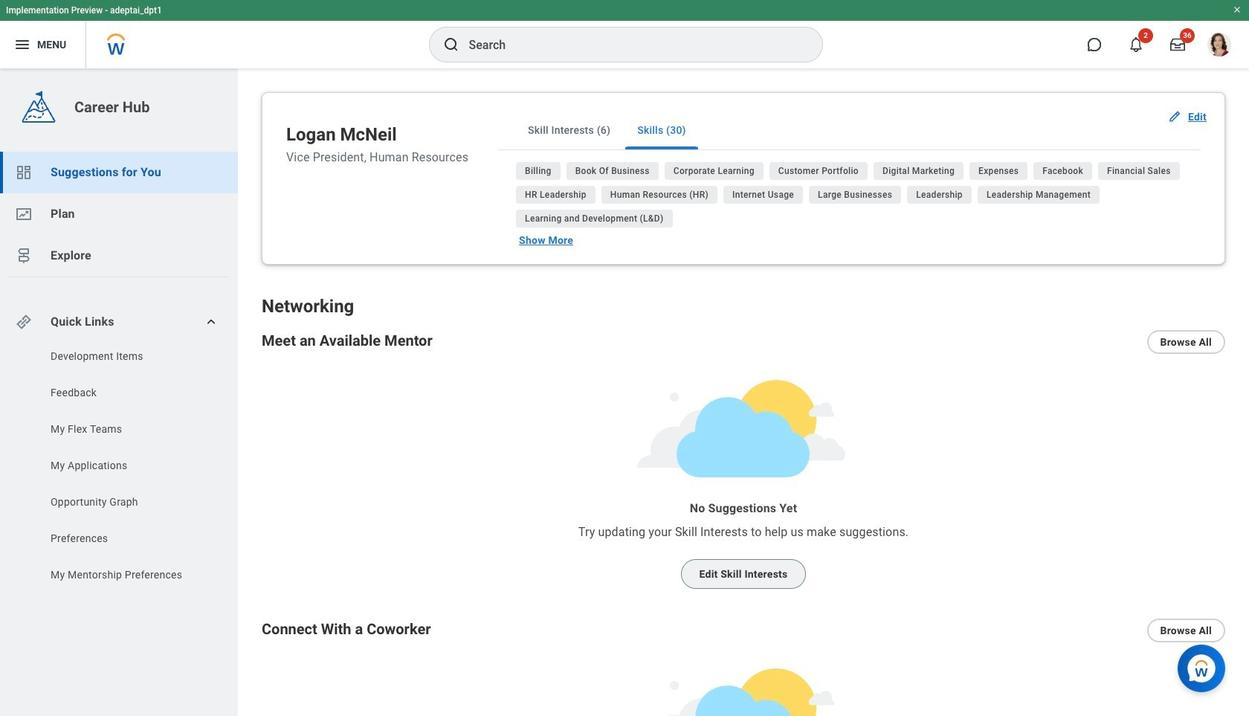 Task type: locate. For each thing, give the bounding box(es) containing it.
Search Workday  search field
[[469, 28, 791, 61]]

onboarding home image
[[15, 205, 33, 223]]

banner
[[0, 0, 1249, 68]]

justify image
[[13, 36, 31, 54]]

link image
[[15, 313, 33, 331]]

quick links element
[[15, 307, 226, 337]]

list
[[0, 152, 238, 277], [516, 162, 1201, 233], [0, 349, 238, 586]]

tab list
[[498, 111, 1201, 150]]



Task type: vqa. For each thing, say whether or not it's contained in the screenshot.
Banner
yes



Task type: describe. For each thing, give the bounding box(es) containing it.
timeline milestone image
[[15, 247, 33, 265]]

search image
[[442, 36, 460, 54]]

dashboard image
[[15, 164, 33, 181]]

notifications large image
[[1129, 37, 1144, 52]]

inbox large image
[[1170, 37, 1185, 52]]

chevron up small image
[[204, 315, 219, 329]]

profile logan mcneil image
[[1207, 33, 1231, 60]]

close environment banner image
[[1233, 5, 1242, 14]]

edit image
[[1167, 109, 1182, 124]]



